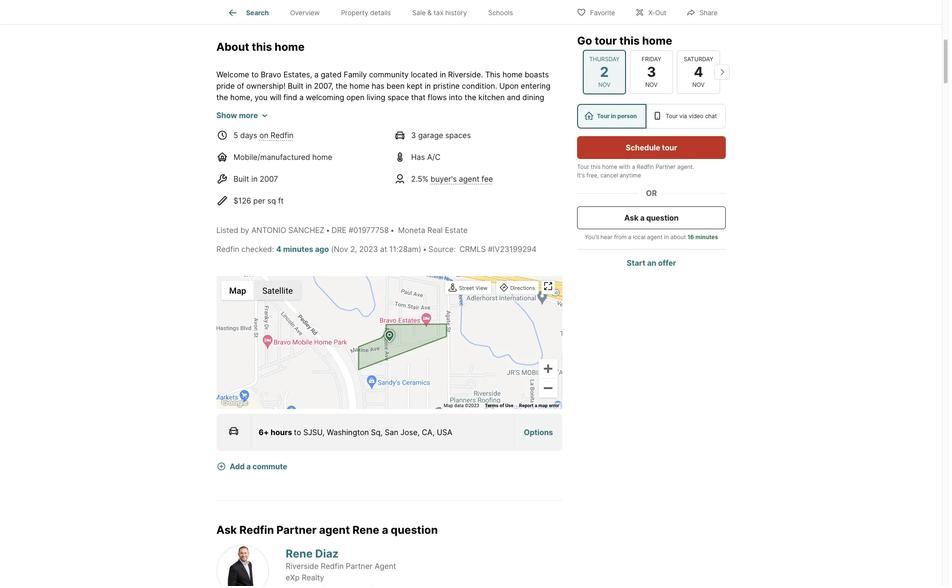 Task type: describe. For each thing, give the bounding box(es) containing it.
the up '60'
[[340, 173, 354, 182]]

rene diaz link
[[286, 548, 339, 561]]

the down shower.
[[528, 127, 542, 137]]

primary
[[403, 104, 431, 114]]

a left fully
[[529, 138, 534, 148]]

micro
[[328, 230, 348, 239]]

been
[[387, 81, 405, 91]]

a down estates,
[[299, 93, 304, 102]]

the down $1424
[[226, 207, 237, 216]]

chat
[[705, 113, 717, 120]]

0 vertical spatial agent
[[459, 175, 480, 184]]

the down the include
[[506, 218, 518, 228]]

1 vertical spatial built
[[234, 175, 249, 184]]

is up sweeten
[[335, 195, 341, 205]]

map region
[[200, 185, 565, 428]]

antonio
[[251, 226, 286, 235]]

into
[[449, 93, 463, 102]]

map for map data ©2023
[[444, 404, 453, 409]]

the down indoor
[[316, 150, 327, 159]]

0 horizontal spatial 3
[[411, 131, 416, 140]]

pristine
[[433, 81, 460, 91]]

0 horizontal spatial living
[[296, 127, 315, 137]]

you'll
[[585, 234, 599, 241]]

you'll hear from a local agent in about 16 minutes
[[585, 234, 718, 241]]

will down washer on the top left of page
[[370, 230, 382, 239]]

ask a question
[[624, 213, 679, 223]]

storage
[[289, 173, 316, 182]]

bedroom
[[433, 104, 465, 114]]

in left about
[[664, 234, 669, 241]]

this for about this home
[[252, 40, 272, 53]]

real
[[428, 226, 443, 235]]

x-out
[[649, 8, 667, 16]]

will down kitchen, at top
[[446, 150, 457, 159]]

completed
[[247, 138, 285, 148]]

a left map
[[535, 404, 538, 409]]

fireplace.
[[254, 150, 287, 159]]

built inside welcome to bravo estates, a gated family community located in riverside. this home boasts pride of ownership! built in 2007, the home has been kept in pristine condition. upon entering the home, you will find a welcoming open living space that flows into the kitchen and dining areas. the layout of the home offers privacy for the primary bedroom that practically occupies its own wing of the home and offers a spacious ensuite, complete with bathtub and shower. across from the open living space you will find a full restroom and 2 ample bedrooms. the home is completed with indoor laundry/mudroom behind the kitchen, high ceilings and a fully functional fireplace. exiting the main entrance of the home, you will find a yard with green grass and a swing set for the kids! exiting the mudroom is a carport that can fit 3 vehicles and an oversized two-level storage shed. the home offers gorgeous mountain views and is conveniently located right off the 60 freeway for all you commuters. the current space rent is $1424 a month. the current rent is subject to change for the new buyer and will be discovered at the application process. to sweeten the deal the sellers have instructed to include all aplliances with the sale! stove and dish washer are pretty standard; however, the refrigerator, washer, dryer and micro hood will be included at no additional charge.
[[288, 81, 304, 91]]

2.5% buyer's agent fee
[[411, 175, 493, 184]]

a up local
[[640, 213, 645, 223]]

redfin down refrigerator,
[[216, 245, 239, 254]]

the up ensuite,
[[389, 104, 401, 114]]

saturday
[[684, 55, 713, 63]]

menu bar containing map
[[221, 281, 301, 300]]

tour for go
[[595, 34, 617, 48]]

all
[[523, 207, 537, 216]]

satellite button
[[254, 281, 301, 300]]

property details tab
[[331, 1, 402, 24]]

0 vertical spatial exiting
[[289, 150, 314, 159]]

1 vertical spatial #
[[488, 245, 493, 254]]

restroom
[[405, 127, 439, 137]]

shower.
[[518, 116, 546, 125]]

offer
[[658, 259, 676, 268]]

0 horizontal spatial home,
[[230, 93, 253, 102]]

across
[[216, 127, 241, 137]]

from inside welcome to bravo estates, a gated family community located in riverside. this home boasts pride of ownership! built in 2007, the home has been kept in pristine condition. upon entering the home, you will find a welcoming open living space that flows into the kitchen and dining areas. the layout of the home offers privacy for the primary bedroom that practically occupies its own wing of the home and offers a spacious ensuite, complete with bathtub and shower. across from the open living space you will find a full restroom and 2 ample bedrooms. the home is completed with indoor laundry/mudroom behind the kitchen, high ceilings and a fully functional fireplace. exiting the main entrance of the home, you will find a yard with green grass and a swing set for the kids! exiting the mudroom is a carport that can fit 3 vehicles and an oversized two-level storage shed. the home offers gorgeous mountain views and is conveniently located right off the 60 freeway for all you commuters. the current space rent is $1424 a month. the current rent is subject to change for the new buyer and will be discovered at the application process. to sweeten the deal the sellers have instructed to include all aplliances with the sale! stove and dish washer are pretty standard; however, the refrigerator, washer, dryer and micro hood will be included at no additional charge.
[[243, 127, 260, 137]]

the up dish
[[357, 207, 369, 216]]

map data ©2023
[[444, 404, 479, 409]]

1 horizontal spatial •
[[390, 226, 395, 235]]

the up process.
[[275, 195, 289, 205]]

pretty
[[412, 218, 434, 228]]

hood
[[350, 230, 368, 239]]

the down entrance
[[346, 161, 358, 171]]

nov for 2
[[598, 81, 611, 88]]

the up "completed"
[[262, 127, 274, 137]]

tour via video chat option
[[646, 104, 726, 129]]

to up deal
[[372, 195, 379, 205]]

sweeten
[[325, 207, 355, 216]]

(nov
[[331, 245, 348, 254]]

layout
[[256, 104, 278, 114]]

a down high
[[475, 150, 480, 159]]

overview tab
[[280, 1, 331, 24]]

instructed
[[447, 207, 483, 216]]

of left use
[[500, 404, 504, 409]]

nov for 4
[[692, 81, 705, 88]]

you down ownership!
[[255, 93, 268, 102]]

1 vertical spatial 4
[[276, 245, 281, 254]]

redfin up riverside redfin partner agentrene diaz "image"
[[240, 524, 274, 538]]

included
[[395, 230, 426, 239]]

moneta
[[398, 226, 425, 235]]

in left 2007
[[251, 175, 258, 184]]

estates,
[[284, 70, 312, 79]]

1 vertical spatial from
[[614, 234, 627, 241]]

0 horizontal spatial current
[[291, 195, 317, 205]]

washer,
[[261, 230, 289, 239]]

0 horizontal spatial space
[[317, 127, 338, 137]]

checked:
[[242, 245, 274, 254]]

and up green on the right
[[514, 138, 527, 148]]

will up the layout
[[270, 93, 281, 102]]

will up laundry/mudroom
[[356, 127, 367, 137]]

its
[[216, 116, 225, 125]]

a up agent
[[382, 524, 388, 538]]

the up buyer
[[462, 184, 476, 194]]

a inside tour this home with a redfin partner agent. it's free, cancel anytime
[[632, 163, 635, 171]]

1 horizontal spatial current
[[478, 184, 504, 194]]

60
[[338, 184, 347, 194]]

and down the stove on the top left of page
[[312, 230, 326, 239]]

3 inside welcome to bravo estates, a gated family community located in riverside. this home boasts pride of ownership! built in 2007, the home has been kept in pristine condition. upon entering the home, you will find a welcoming open living space that flows into the kitchen and dining areas. the layout of the home offers privacy for the primary bedroom that practically occupies its own wing of the home and offers a spacious ensuite, complete with bathtub and shower. across from the open living space you will find a full restroom and 2 ample bedrooms. the home is completed with indoor laundry/mudroom behind the kitchen, high ceilings and a fully functional fireplace. exiting the main entrance of the home, you will find a yard with green grass and a swing set for the kids! exiting the mudroom is a carport that can fit 3 vehicles and an oversized two-level storage shed. the home offers gorgeous mountain views and is conveniently located right off the 60 freeway for all you commuters. the current space rent is $1424 a month. the current rent is subject to change for the new buyer and will be discovered at the application process. to sweeten the deal the sellers have instructed to include all aplliances with the sale! stove and dish washer are pretty standard; however, the refrigerator, washer, dryer and micro hood will be included at no additional charge.
[[480, 161, 485, 171]]

to up ownership!
[[251, 70, 259, 79]]

two-
[[253, 173, 270, 182]]

riverside
[[286, 562, 319, 572]]

street view button
[[446, 282, 490, 295]]

5 days on redfin
[[234, 131, 294, 140]]

map button
[[221, 281, 254, 300]]

home up estates,
[[275, 40, 305, 53]]

partner inside the rene diaz riverside redfin partner agent exp realty
[[346, 562, 373, 572]]

1 vertical spatial rent
[[319, 195, 333, 205]]

and down sweeten
[[338, 218, 351, 228]]

sale & tax history tab
[[402, 1, 478, 24]]

home up friday
[[642, 34, 672, 48]]

the down the change
[[389, 207, 400, 216]]

1 vertical spatial be
[[384, 230, 393, 239]]

gated
[[321, 70, 342, 79]]

for up spacious
[[377, 104, 387, 114]]

high
[[467, 138, 482, 148]]

a left local
[[628, 234, 631, 241]]

welcome
[[216, 70, 249, 79]]

2 vertical spatial offers
[[378, 173, 399, 182]]

0 vertical spatial offers
[[326, 104, 347, 114]]

0 horizontal spatial located
[[264, 184, 291, 194]]

0 vertical spatial minutes
[[696, 234, 718, 241]]

tour in person option
[[577, 104, 646, 129]]

1 vertical spatial that
[[468, 104, 482, 114]]

0 horizontal spatial minutes
[[283, 245, 313, 254]]

has
[[411, 153, 425, 162]]

ensuite,
[[388, 116, 417, 125]]

in left 2007,
[[306, 81, 312, 91]]

person
[[617, 113, 637, 120]]

the down 'restroom'
[[422, 138, 433, 148]]

green
[[517, 150, 538, 159]]

with up washer, at the left
[[265, 218, 280, 228]]

in right kept
[[425, 81, 431, 91]]

view
[[476, 285, 488, 292]]

and up bedrooms.
[[502, 116, 516, 125]]

fit
[[471, 161, 478, 171]]

options
[[524, 428, 553, 438]]

with up mobile/manufactured home
[[287, 138, 302, 148]]

1 vertical spatial offers
[[325, 116, 346, 125]]

complete
[[419, 116, 452, 125]]

refrigerator,
[[216, 230, 259, 239]]

6+ hours to sjsu, washington sq, san jose, ca, usa
[[259, 428, 453, 438]]

buyer
[[453, 195, 473, 205]]

property
[[341, 9, 368, 17]]

this for tour this home with a redfin partner agent. it's free, cancel anytime
[[591, 163, 601, 171]]

0 horizontal spatial agent
[[319, 524, 350, 538]]

home up freeway
[[356, 173, 376, 182]]

the up the have
[[422, 195, 434, 205]]

home up upon
[[503, 70, 523, 79]]

vehicles
[[487, 161, 516, 171]]

agent.
[[677, 163, 694, 171]]

dining
[[523, 93, 545, 102]]

family
[[344, 70, 367, 79]]

1 vertical spatial home,
[[406, 150, 428, 159]]

sjsu,
[[303, 428, 325, 438]]

of up "mudroom"
[[383, 150, 390, 159]]

and up kitchen, at top
[[441, 127, 455, 137]]

rene diaz riverside redfin partner agent exp realty
[[286, 548, 396, 583]]

2 vertical spatial space
[[506, 184, 528, 194]]

fee
[[482, 175, 493, 184]]

1 vertical spatial question
[[391, 524, 438, 538]]

options button
[[515, 416, 562, 450]]

property details
[[341, 9, 391, 17]]

has
[[372, 81, 385, 91]]

the down process.
[[282, 218, 294, 228]]

a down conveniently
[[241, 195, 246, 205]]

will up the include
[[491, 195, 503, 205]]

of down "welcome"
[[237, 81, 244, 91]]

0 vertical spatial living
[[367, 93, 385, 102]]

3 garage spaces
[[411, 131, 471, 140]]

tour for tour via video chat
[[666, 113, 678, 120]]

a down "functional"
[[232, 161, 236, 171]]

the down shed.
[[324, 184, 336, 194]]

however,
[[472, 218, 504, 228]]

google image
[[219, 397, 250, 410]]

more
[[239, 111, 258, 120]]

home down family
[[350, 81, 370, 91]]

is up discovered at the right top of page
[[546, 184, 552, 194]]

0 horizontal spatial open
[[276, 127, 294, 137]]

wing
[[244, 116, 261, 125]]

source:
[[429, 245, 456, 254]]

tour for schedule
[[662, 143, 677, 153]]

about
[[670, 234, 686, 241]]

the up the storage
[[287, 161, 299, 171]]

1 horizontal spatial rene
[[353, 524, 380, 538]]

2 inside welcome to bravo estates, a gated family community located in riverside. this home boasts pride of ownership! built in 2007, the home has been kept in pristine condition. upon entering the home, you will find a welcoming open living space that flows into the kitchen and dining areas. the layout of the home offers privacy for the primary bedroom that practically occupies its own wing of the home and offers a spacious ensuite, complete with bathtub and shower. across from the open living space you will find a full restroom and 2 ample bedrooms. the home is completed with indoor laundry/mudroom behind the kitchen, high ceilings and a fully functional fireplace. exiting the main entrance of the home, you will find a yard with green grass and a swing set for the kids! exiting the mudroom is a carport that can fit 3 vehicles and an oversized two-level storage shed. the home offers gorgeous mountain views and is conveniently located right off the 60 freeway for all you commuters. the current space rent is $1424 a month. the current rent is subject to change for the new buyer and will be discovered at the application process. to sweeten the deal the sellers have instructed to include all aplliances with the sale! stove and dish washer are pretty standard; however, the refrigerator, washer, dryer and micro hood will be included at no additional charge.
[[457, 127, 461, 137]]

error
[[549, 404, 560, 409]]

agent
[[375, 562, 396, 572]]

start
[[627, 259, 645, 268]]

redfin right the on
[[271, 131, 294, 140]]

2.5%
[[411, 175, 429, 184]]

in up pristine
[[440, 70, 446, 79]]

charge.
[[486, 230, 512, 239]]

rene inside the rene diaz riverside redfin partner agent exp realty
[[286, 548, 313, 561]]

sale & tax history
[[412, 9, 467, 17]]

are
[[399, 218, 410, 228]]

bedrooms.
[[487, 127, 526, 137]]

0 horizontal spatial #
[[349, 226, 354, 235]]

privacy
[[349, 104, 375, 114]]

terms
[[485, 404, 499, 409]]

tour via video chat
[[666, 113, 717, 120]]

a left has
[[404, 161, 408, 171]]

dish
[[353, 218, 368, 228]]

right
[[293, 184, 310, 194]]

to right hours
[[294, 428, 301, 438]]

0 vertical spatial open
[[347, 93, 365, 102]]

a left full
[[385, 127, 390, 137]]

0 vertical spatial space
[[388, 93, 409, 102]]

0 vertical spatial at
[[216, 207, 224, 216]]

nov for 3
[[645, 81, 658, 88]]

and down upon
[[507, 93, 521, 102]]

with up vehicles
[[500, 150, 515, 159]]

redfin inside tour this home with a redfin partner agent. it's free, cancel anytime
[[637, 163, 654, 171]]

a up 2007,
[[315, 70, 319, 79]]

map
[[539, 404, 548, 409]]

show more button
[[216, 110, 268, 121]]



Task type: vqa. For each thing, say whether or not it's contained in the screenshot.
Buy
no



Task type: locate. For each thing, give the bounding box(es) containing it.
off
[[312, 184, 322, 194]]

overview
[[290, 9, 320, 17]]

0 horizontal spatial 2
[[457, 127, 461, 137]]

2 horizontal spatial •
[[423, 245, 427, 254]]

schedule tour button
[[577, 136, 726, 159]]

the down behind
[[392, 150, 404, 159]]

from right hear
[[614, 234, 627, 241]]

2 horizontal spatial nov
[[692, 81, 705, 88]]

tour inside button
[[662, 143, 677, 153]]

0 horizontal spatial exiting
[[289, 150, 314, 159]]

0 horizontal spatial ask
[[216, 524, 237, 538]]

2007
[[260, 175, 278, 184]]

1 horizontal spatial map
[[444, 404, 453, 409]]

1 horizontal spatial minutes
[[696, 234, 718, 241]]

find down estates,
[[284, 93, 297, 102]]

functional
[[216, 150, 252, 159]]

1 vertical spatial open
[[276, 127, 294, 137]]

that
[[411, 93, 426, 102], [468, 104, 482, 114], [439, 161, 454, 171]]

located down 'level'
[[264, 184, 291, 194]]

1 vertical spatial rene
[[286, 548, 313, 561]]

the up wing
[[240, 104, 254, 114]]

2 vertical spatial at
[[380, 245, 387, 254]]

• left source:
[[423, 245, 427, 254]]

1 horizontal spatial living
[[367, 93, 385, 102]]

about
[[216, 40, 249, 53]]

0 vertical spatial an
[[534, 161, 543, 171]]

share button
[[679, 2, 726, 22]]

listed by antonio sanchez • dre # 01977758 • moneta real estate
[[216, 226, 468, 235]]

exiting
[[289, 150, 314, 159], [320, 161, 344, 171]]

mobile/manufactured home
[[234, 153, 333, 162]]

at right 2023
[[380, 245, 387, 254]]

nov down friday
[[645, 81, 658, 88]]

list box
[[577, 104, 726, 129]]

question inside button
[[646, 213, 679, 223]]

redfin inside the rene diaz riverside redfin partner agent exp realty
[[321, 562, 344, 572]]

the right the layout
[[290, 104, 301, 114]]

with inside tour this home with a redfin partner agent. it's free, cancel anytime
[[619, 163, 630, 171]]

of down the layout
[[263, 116, 271, 125]]

is down vehicles
[[511, 173, 517, 182]]

tour inside tour this home with a redfin partner agent. it's free, cancel anytime
[[577, 163, 589, 171]]

tour up the thursday
[[595, 34, 617, 48]]

1 horizontal spatial located
[[411, 70, 438, 79]]

tour up agent.
[[662, 143, 677, 153]]

0 vertical spatial rent
[[530, 184, 544, 194]]

schools
[[488, 9, 513, 17]]

1 vertical spatial 3
[[411, 131, 416, 140]]

in left person
[[611, 113, 616, 120]]

1 vertical spatial current
[[291, 195, 317, 205]]

tour for tour in person
[[597, 113, 610, 120]]

3 nov from the left
[[692, 81, 705, 88]]

2 horizontal spatial at
[[428, 230, 435, 239]]

sale
[[412, 9, 426, 17]]

2 horizontal spatial agent
[[647, 234, 663, 241]]

1 horizontal spatial 2
[[600, 64, 609, 80]]

ask for ask a question
[[624, 213, 639, 223]]

0 vertical spatial built
[[288, 81, 304, 91]]

11:28am)
[[389, 245, 422, 254]]

and up oversized at the left
[[216, 161, 230, 171]]

0 vertical spatial current
[[478, 184, 504, 194]]

# down "charge."
[[488, 245, 493, 254]]

commuters.
[[418, 184, 460, 194]]

carport
[[411, 161, 437, 171]]

space
[[388, 93, 409, 102], [317, 127, 338, 137], [506, 184, 528, 194]]

cancel
[[601, 172, 618, 179]]

dre
[[332, 226, 347, 235]]

1 vertical spatial located
[[264, 184, 291, 194]]

find down spacious
[[369, 127, 383, 137]]

schools tab
[[478, 1, 524, 24]]

for left 'all'
[[380, 184, 390, 194]]

rent up discovered at the right top of page
[[530, 184, 544, 194]]

partner inside tour this home with a redfin partner agent. it's free, cancel anytime
[[656, 163, 676, 171]]

tab list containing search
[[216, 0, 532, 24]]

rene up riverside
[[286, 548, 313, 561]]

buyer's
[[431, 175, 457, 184]]

minutes down 'dryer' on the top of page
[[283, 245, 313, 254]]

0 vertical spatial find
[[284, 93, 297, 102]]

0 vertical spatial #
[[349, 226, 354, 235]]

open up privacy
[[347, 93, 365, 102]]

change
[[381, 195, 408, 205]]

redfin
[[271, 131, 294, 140], [637, 163, 654, 171], [216, 245, 239, 254], [240, 524, 274, 538], [321, 562, 344, 572]]

with up anytime
[[619, 163, 630, 171]]

2 nov from the left
[[645, 81, 658, 88]]

entering
[[521, 81, 551, 91]]

2 vertical spatial that
[[439, 161, 454, 171]]

use
[[506, 404, 514, 409]]

rene
[[353, 524, 380, 538], [286, 548, 313, 561]]

ask inside button
[[624, 213, 639, 223]]

0 horizontal spatial at
[[216, 207, 224, 216]]

map left "satellite"
[[229, 286, 246, 296]]

3
[[647, 64, 656, 80], [411, 131, 416, 140], [480, 161, 485, 171]]

1 horizontal spatial 4
[[694, 64, 703, 80]]

0 vertical spatial 3
[[647, 64, 656, 80]]

1 horizontal spatial agent
[[459, 175, 480, 184]]

redfin up anytime
[[637, 163, 654, 171]]

home down welcoming
[[304, 104, 324, 114]]

at left the no at left
[[428, 230, 435, 239]]

of right the layout
[[280, 104, 287, 114]]

ask up riverside redfin partner agentrene diaz "image"
[[216, 524, 237, 538]]

a/c
[[427, 153, 441, 162]]

$1424
[[216, 195, 239, 205]]

bathtub
[[472, 116, 500, 125]]

1 horizontal spatial be
[[505, 195, 514, 205]]

report a map error
[[519, 404, 560, 409]]

1 horizontal spatial question
[[646, 213, 679, 223]]

and down green on the right
[[519, 161, 532, 171]]

partner left agent.
[[656, 163, 676, 171]]

2 vertical spatial partner
[[346, 562, 373, 572]]

an
[[534, 161, 543, 171], [647, 259, 656, 268]]

a up anytime
[[632, 163, 635, 171]]

0 vertical spatial rene
[[353, 524, 380, 538]]

list box containing tour in person
[[577, 104, 726, 129]]

0 horizontal spatial question
[[391, 524, 438, 538]]

1 horizontal spatial nov
[[645, 81, 658, 88]]

the down 'pride'
[[216, 93, 228, 102]]

thursday
[[589, 55, 620, 63]]

partner up rene diaz link on the bottom left of the page
[[277, 524, 317, 538]]

2 up kitchen, at top
[[457, 127, 461, 137]]

home,
[[230, 93, 253, 102], [406, 150, 428, 159]]

minutes
[[696, 234, 718, 241], [283, 245, 313, 254]]

0 vertical spatial 4
[[694, 64, 703, 80]]

4 inside saturday 4 nov
[[694, 64, 703, 80]]

map inside popup button
[[229, 286, 246, 296]]

home, up show more dropdown button
[[230, 93, 253, 102]]

map left the "data"
[[444, 404, 453, 409]]

with up spaces
[[454, 116, 470, 125]]

space down been
[[388, 93, 409, 102]]

1 vertical spatial map
[[444, 404, 453, 409]]

0 horizontal spatial nov
[[598, 81, 611, 88]]

this up free,
[[591, 163, 601, 171]]

1 vertical spatial minutes
[[283, 245, 313, 254]]

directions
[[510, 285, 535, 292]]

tour inside option
[[597, 113, 610, 120]]

2 horizontal spatial space
[[506, 184, 528, 194]]

0 horizontal spatial this
[[252, 40, 272, 53]]

redfin checked: 4 minutes ago (nov 2, 2023 at 11:28am) • source: crmls # iv23199294
[[216, 245, 537, 254]]

home up on redfin 'link'
[[287, 116, 307, 125]]

located
[[411, 70, 438, 79], [264, 184, 291, 194]]

add a commute
[[230, 463, 287, 472]]

4 down washer, at the left
[[276, 245, 281, 254]]

is left has
[[396, 161, 402, 171]]

0 vertical spatial that
[[411, 93, 426, 102]]

1 vertical spatial an
[[647, 259, 656, 268]]

aplliances
[[216, 218, 263, 228]]

©2023
[[465, 404, 479, 409]]

jose,
[[401, 428, 420, 438]]

0 vertical spatial home,
[[230, 93, 253, 102]]

1 horizontal spatial space
[[388, 93, 409, 102]]

to up however, on the top of the page
[[486, 207, 493, 216]]

go tour this home
[[577, 34, 672, 48]]

for
[[377, 104, 387, 114], [275, 161, 285, 171], [380, 184, 390, 194], [410, 195, 420, 205]]

2 horizontal spatial partner
[[656, 163, 676, 171]]

0 vertical spatial from
[[243, 127, 260, 137]]

riverside.
[[448, 70, 483, 79]]

1 horizontal spatial rent
[[530, 184, 544, 194]]

the down gated
[[336, 81, 348, 91]]

space up indoor
[[317, 127, 338, 137]]

1 vertical spatial find
[[369, 127, 383, 137]]

0 vertical spatial be
[[505, 195, 514, 205]]

add a commute button
[[216, 456, 303, 478]]

all
[[393, 184, 400, 194]]

current down views
[[478, 184, 504, 194]]

1 horizontal spatial exiting
[[320, 161, 344, 171]]

living down has
[[367, 93, 385, 102]]

1 horizontal spatial built
[[288, 81, 304, 91]]

0 horizontal spatial rene
[[286, 548, 313, 561]]

1 horizontal spatial partner
[[346, 562, 373, 572]]

tab list
[[216, 0, 532, 24]]

for up sellers
[[410, 195, 420, 205]]

mountain
[[437, 173, 471, 182]]

None button
[[583, 50, 626, 95], [630, 50, 673, 94], [677, 50, 720, 94], [583, 50, 626, 95], [630, 50, 673, 94], [677, 50, 720, 94]]

street view
[[459, 285, 488, 292]]

1 vertical spatial at
[[428, 230, 435, 239]]

1 horizontal spatial 3
[[480, 161, 485, 171]]

you right 'all'
[[403, 184, 416, 194]]

a down privacy
[[348, 116, 352, 125]]

that up bathtub
[[468, 104, 482, 114]]

riverside redfin partner agentrene diaz image
[[216, 546, 269, 587]]

map for map
[[229, 286, 246, 296]]

1 vertical spatial exiting
[[320, 161, 344, 171]]

is right 5
[[239, 138, 244, 148]]

2 vertical spatial find
[[459, 150, 473, 159]]

kitchen,
[[435, 138, 465, 148]]

&
[[428, 9, 432, 17]]

3 right fit
[[480, 161, 485, 171]]

find up can
[[459, 150, 473, 159]]

entrance
[[349, 150, 381, 159]]

0 vertical spatial question
[[646, 213, 679, 223]]

1 vertical spatial partner
[[277, 524, 317, 538]]

an down green on the right
[[534, 161, 543, 171]]

you
[[255, 93, 268, 102], [341, 127, 354, 137], [431, 150, 444, 159], [403, 184, 416, 194]]

and up indoor
[[309, 116, 322, 125]]

2 horizontal spatial find
[[459, 150, 473, 159]]

an inside welcome to bravo estates, a gated family community located in riverside. this home boasts pride of ownership! built in 2007, the home has been kept in pristine condition. upon entering the home, you will find a welcoming open living space that flows into the kitchen and dining areas. the layout of the home offers privacy for the primary bedroom that practically occupies its own wing of the home and offers a spacious ensuite, complete with bathtub and shower. across from the open living space you will find a full restroom and 2 ample bedrooms. the home is completed with indoor laundry/mudroom behind the kitchen, high ceilings and a fully functional fireplace. exiting the main entrance of the home, you will find a yard with green grass and a swing set for the kids! exiting the mudroom is a carport that can fit 3 vehicles and an oversized two-level storage shed. the home offers gorgeous mountain views and is conveniently located right off the 60 freeway for all you commuters. the current space rent is $1424 a month. the current rent is subject to change for the new buyer and will be discovered at the application process. to sweeten the deal the sellers have instructed to include all aplliances with the sale! stove and dish washer are pretty standard; however, the refrigerator, washer, dryer and micro hood will be included at no additional charge.
[[534, 161, 543, 171]]

1 vertical spatial living
[[296, 127, 315, 137]]

commute
[[253, 463, 287, 472]]

this
[[485, 70, 501, 79]]

rent up to
[[319, 195, 333, 205]]

home down across
[[216, 138, 237, 148]]

4 minutes ago link
[[276, 245, 329, 254], [276, 245, 329, 254]]

tour
[[597, 113, 610, 120], [666, 113, 678, 120], [577, 163, 589, 171]]

ft
[[278, 196, 284, 206]]

0 horizontal spatial partner
[[277, 524, 317, 538]]

1 horizontal spatial find
[[369, 127, 383, 137]]

saturday 4 nov
[[684, 55, 713, 88]]

share
[[700, 8, 718, 16]]

home down indoor
[[312, 153, 333, 162]]

#
[[349, 226, 354, 235], [488, 245, 493, 254]]

space up discovered at the right top of page
[[506, 184, 528, 194]]

1 vertical spatial tour
[[662, 143, 677, 153]]

menu bar
[[221, 281, 301, 300]]

the up on redfin 'link'
[[273, 116, 285, 125]]

0 vertical spatial partner
[[656, 163, 676, 171]]

0 horizontal spatial rent
[[319, 195, 333, 205]]

1 nov from the left
[[598, 81, 611, 88]]

0 vertical spatial tour
[[595, 34, 617, 48]]

1 vertical spatial agent
[[647, 234, 663, 241]]

0 horizontal spatial built
[[234, 175, 249, 184]]

nov inside friday 3 nov
[[645, 81, 658, 88]]

behind
[[395, 138, 419, 148]]

3 inside friday 3 nov
[[647, 64, 656, 80]]

0 horizontal spatial be
[[384, 230, 393, 239]]

start an offer link
[[627, 259, 676, 268]]

agent down fit
[[459, 175, 480, 184]]

will
[[270, 93, 281, 102], [356, 127, 367, 137], [446, 150, 457, 159], [491, 195, 503, 205], [370, 230, 382, 239]]

• left are
[[390, 226, 395, 235]]

for up 'level'
[[275, 161, 285, 171]]

realty
[[302, 574, 324, 583]]

on
[[260, 131, 269, 140]]

tour left via
[[666, 113, 678, 120]]

swing
[[238, 161, 260, 171]]

and down vehicles
[[496, 173, 509, 182]]

gorgeous
[[401, 173, 435, 182]]

a right add
[[246, 463, 251, 472]]

1 horizontal spatial an
[[647, 259, 656, 268]]

0 horizontal spatial find
[[284, 93, 297, 102]]

schedule
[[626, 143, 660, 153]]

process.
[[281, 207, 312, 216]]

nov inside thursday 2 nov
[[598, 81, 611, 88]]

and right buyer
[[476, 195, 489, 205]]

question up agent
[[391, 524, 438, 538]]

2,
[[350, 245, 357, 254]]

0 horizontal spatial •
[[326, 226, 330, 235]]

home inside tour this home with a redfin partner agent. it's free, cancel anytime
[[602, 163, 617, 171]]

minutes right 16
[[696, 234, 718, 241]]

2007,
[[314, 81, 334, 91]]

freeway
[[349, 184, 378, 194]]

own
[[227, 116, 242, 125]]

tour inside option
[[666, 113, 678, 120]]

rent
[[530, 184, 544, 194], [319, 195, 333, 205]]

1 horizontal spatial tour
[[597, 113, 610, 120]]

6+
[[259, 428, 269, 438]]

2 horizontal spatial this
[[619, 34, 640, 48]]

you up laundry/mudroom
[[341, 127, 354, 137]]

nov inside saturday 4 nov
[[692, 81, 705, 88]]

0 horizontal spatial that
[[411, 93, 426, 102]]

next image
[[715, 65, 730, 80]]

0 horizontal spatial 4
[[276, 245, 281, 254]]

from down wing
[[243, 127, 260, 137]]

ask for ask redfin partner agent rene a question
[[216, 524, 237, 538]]

ago
[[315, 245, 329, 254]]

2 inside thursday 2 nov
[[600, 64, 609, 80]]

shed.
[[318, 173, 338, 182]]

kids!
[[301, 161, 318, 171]]

in inside option
[[611, 113, 616, 120]]

the down condition.
[[465, 93, 477, 102]]

you down kitchen, at top
[[431, 150, 444, 159]]

ca,
[[422, 428, 435, 438]]

built down the swing
[[234, 175, 249, 184]]

this inside tour this home with a redfin partner agent. it's free, cancel anytime
[[591, 163, 601, 171]]

on redfin link
[[260, 131, 294, 140]]

5
[[234, 131, 238, 140]]

nov down the thursday
[[598, 81, 611, 88]]



